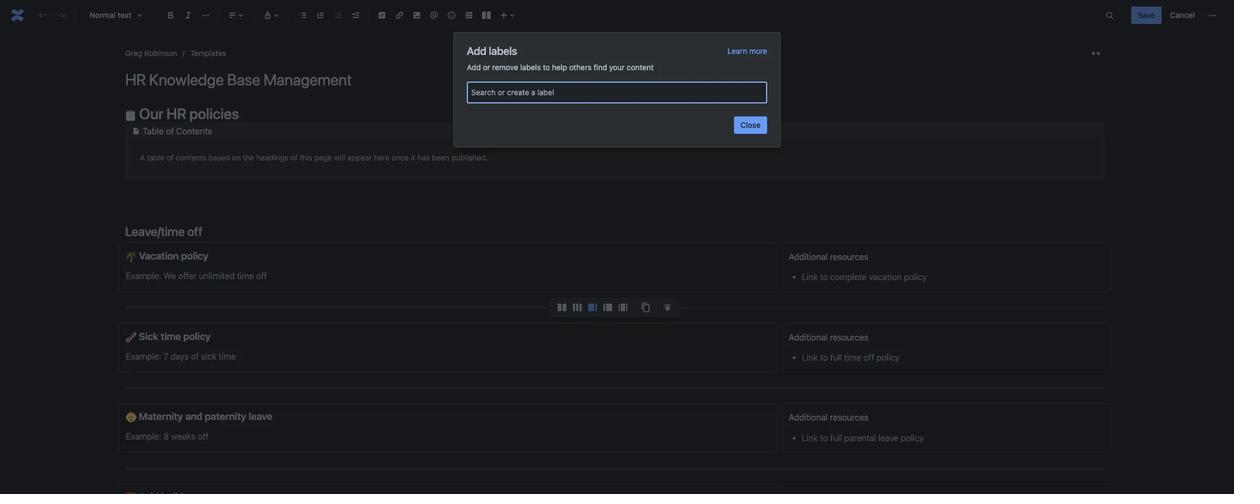 Task type: describe. For each thing, give the bounding box(es) containing it.
on
[[232, 153, 241, 162]]

maternity and paternity leave
[[137, 411, 273, 423]]

table of contents image
[[130, 125, 143, 138]]

here
[[374, 153, 390, 162]]

bullet list ⌘⇧8 image
[[297, 9, 310, 22]]

additional for paternity
[[789, 413, 828, 423]]

will
[[334, 153, 345, 162]]

add labels dialog
[[454, 33, 781, 147]]

indent tab image
[[349, 9, 362, 22]]

editor toolbar toolbar
[[551, 299, 679, 328]]

it
[[411, 153, 416, 162]]

greg robinson
[[125, 48, 177, 58]]

add image, video, or file image
[[410, 9, 424, 22]]

resources for policy
[[830, 332, 869, 342]]

left sidebar image
[[602, 301, 615, 314]]

:baby: image
[[126, 412, 137, 423]]

cancel
[[1171, 10, 1195, 20]]

maternity
[[139, 411, 183, 423]]

policies
[[189, 105, 239, 122]]

add for add or remove labels to help others find your content
[[467, 63, 481, 72]]

table of contents
[[143, 126, 212, 136]]

1 additional from the top
[[789, 252, 828, 262]]

action item image
[[376, 9, 389, 22]]

paternity
[[205, 411, 246, 423]]

1 resources from the top
[[830, 252, 869, 262]]

others
[[569, 63, 592, 72]]

leave
[[249, 411, 273, 423]]

content
[[627, 63, 654, 72]]

link image
[[393, 9, 406, 22]]

hr
[[166, 105, 186, 122]]

been
[[432, 153, 450, 162]]

leave/time off
[[125, 224, 203, 239]]

vacation
[[139, 250, 179, 262]]

our hr policies
[[136, 105, 239, 122]]

remove image
[[661, 301, 674, 314]]

time
[[161, 330, 181, 342]]

make template fixed-width image
[[1090, 47, 1103, 60]]

layouts image
[[480, 9, 493, 22]]

templates link
[[190, 47, 226, 60]]

leave/time
[[125, 224, 185, 239]]

contents
[[176, 153, 207, 162]]

add for add labels
[[467, 45, 487, 57]]

has
[[418, 153, 430, 162]]

a
[[140, 153, 145, 162]]

learn more link
[[728, 46, 768, 57]]

:baby: image
[[126, 412, 137, 423]]

right sidebar image
[[586, 301, 599, 314]]

sick time policy
[[137, 330, 211, 342]]

additional for policy
[[789, 332, 828, 342]]

or
[[483, 63, 490, 72]]

off
[[187, 224, 203, 239]]

numbered list ⌘⇧7 image
[[314, 9, 327, 22]]

the
[[243, 153, 254, 162]]

help
[[552, 63, 567, 72]]

to
[[543, 63, 550, 72]]

add labels
[[467, 45, 517, 57]]

three columns image
[[571, 301, 584, 314]]

outdent ⇧tab image
[[332, 9, 345, 22]]

additional resources for policy
[[789, 332, 869, 342]]

close button
[[734, 116, 768, 134]]

once
[[392, 153, 409, 162]]

robinson
[[144, 48, 177, 58]]



Task type: vqa. For each thing, say whether or not it's contained in the screenshot.
the "in" in the Enable in settings link
no



Task type: locate. For each thing, give the bounding box(es) containing it.
2 add from the top
[[467, 63, 481, 72]]

0 vertical spatial policy
[[181, 250, 208, 262]]

add
[[467, 45, 487, 57], [467, 63, 481, 72]]

:date: image
[[126, 493, 137, 494]]

2 additional resources from the top
[[789, 332, 869, 342]]

3 additional resources from the top
[[789, 413, 869, 423]]

based
[[209, 153, 230, 162]]

your
[[609, 63, 625, 72]]

table image
[[463, 9, 476, 22]]

redo ⌘⇧z image
[[54, 9, 68, 22]]

appear
[[347, 153, 372, 162]]

confluence image
[[9, 7, 26, 24]]

add left or
[[467, 63, 481, 72]]

greg
[[125, 48, 142, 58]]

close
[[741, 120, 761, 130]]

:thermometer: image
[[126, 332, 137, 343]]

learn more
[[728, 46, 768, 56]]

3 additional from the top
[[789, 413, 828, 423]]

1 additional resources from the top
[[789, 252, 869, 262]]

:date: image
[[126, 493, 137, 494]]

Give this page a title text field
[[125, 71, 1105, 89]]

additional resources
[[789, 252, 869, 262], [789, 332, 869, 342], [789, 413, 869, 423]]

confluence image
[[9, 7, 26, 24]]

labels up 'remove'
[[489, 45, 517, 57]]

mention image
[[428, 9, 441, 22]]

sick
[[139, 330, 158, 342]]

headings
[[256, 153, 288, 162]]

published.
[[452, 153, 488, 162]]

this
[[300, 153, 312, 162]]

of
[[166, 126, 174, 136], [167, 153, 174, 162], [291, 153, 298, 162]]

templates
[[190, 48, 226, 58]]

1 vertical spatial resources
[[830, 332, 869, 342]]

2 resources from the top
[[830, 332, 869, 342]]

copy image
[[639, 301, 652, 314]]

Main content area, start typing to enter text. text field
[[119, 105, 1112, 494]]

0 vertical spatial additional resources
[[789, 252, 869, 262]]

:palm_tree: image
[[126, 252, 137, 262], [126, 252, 137, 262]]

2 vertical spatial additional resources
[[789, 413, 869, 423]]

1 vertical spatial labels
[[521, 63, 541, 72]]

2 additional from the top
[[789, 332, 828, 342]]

italic ⌘i image
[[182, 9, 195, 22]]

1 horizontal spatial labels
[[521, 63, 541, 72]]

2 vertical spatial resources
[[830, 413, 869, 423]]

:notepad_spiral: image
[[125, 110, 136, 121], [125, 110, 136, 121]]

our
[[139, 105, 163, 122]]

1 vertical spatial policy
[[183, 330, 211, 342]]

add up or
[[467, 45, 487, 57]]

0 vertical spatial add
[[467, 45, 487, 57]]

a table of contents based on the headings of this page will appear here once it has been published.
[[140, 153, 488, 162]]

additional
[[789, 252, 828, 262], [789, 332, 828, 342], [789, 413, 828, 423]]

policy right "time"
[[183, 330, 211, 342]]

:thermometer: image
[[126, 332, 137, 343]]

policy down off on the top
[[181, 250, 208, 262]]

3 resources from the top
[[830, 413, 869, 423]]

three columns with sidebars image
[[617, 301, 630, 314]]

two columns image
[[556, 301, 569, 314]]

labels
[[489, 45, 517, 57], [521, 63, 541, 72]]

save button
[[1132, 7, 1162, 24]]

0 vertical spatial labels
[[489, 45, 517, 57]]

1 vertical spatial additional
[[789, 332, 828, 342]]

bold ⌘b image
[[164, 9, 177, 22]]

0 vertical spatial additional
[[789, 252, 828, 262]]

policy
[[181, 250, 208, 262], [183, 330, 211, 342]]

page
[[315, 153, 332, 162]]

cancel button
[[1164, 7, 1202, 24]]

additional resources for paternity
[[789, 413, 869, 423]]

find
[[594, 63, 607, 72]]

0 horizontal spatial labels
[[489, 45, 517, 57]]

more
[[750, 46, 768, 56]]

0 vertical spatial resources
[[830, 252, 869, 262]]

resources for paternity
[[830, 413, 869, 423]]

table
[[143, 126, 164, 136]]

undo ⌘z image
[[37, 9, 50, 22]]

emoji image
[[445, 9, 458, 22]]

learn
[[728, 46, 748, 56]]

vacation policy
[[137, 250, 208, 262]]

1 vertical spatial additional resources
[[789, 332, 869, 342]]

Add labels text field
[[471, 87, 555, 98]]

contents
[[176, 126, 212, 136]]

1 vertical spatial add
[[467, 63, 481, 72]]

1 add from the top
[[467, 45, 487, 57]]

greg robinson link
[[125, 47, 177, 60]]

save
[[1138, 10, 1155, 20]]

remove
[[492, 63, 518, 72]]

labels left "to"
[[521, 63, 541, 72]]

add or remove labels to help others find your content
[[467, 63, 654, 72]]

and
[[185, 411, 203, 423]]

resources
[[830, 252, 869, 262], [830, 332, 869, 342], [830, 413, 869, 423]]

2 vertical spatial additional
[[789, 413, 828, 423]]

table
[[147, 153, 165, 162]]



